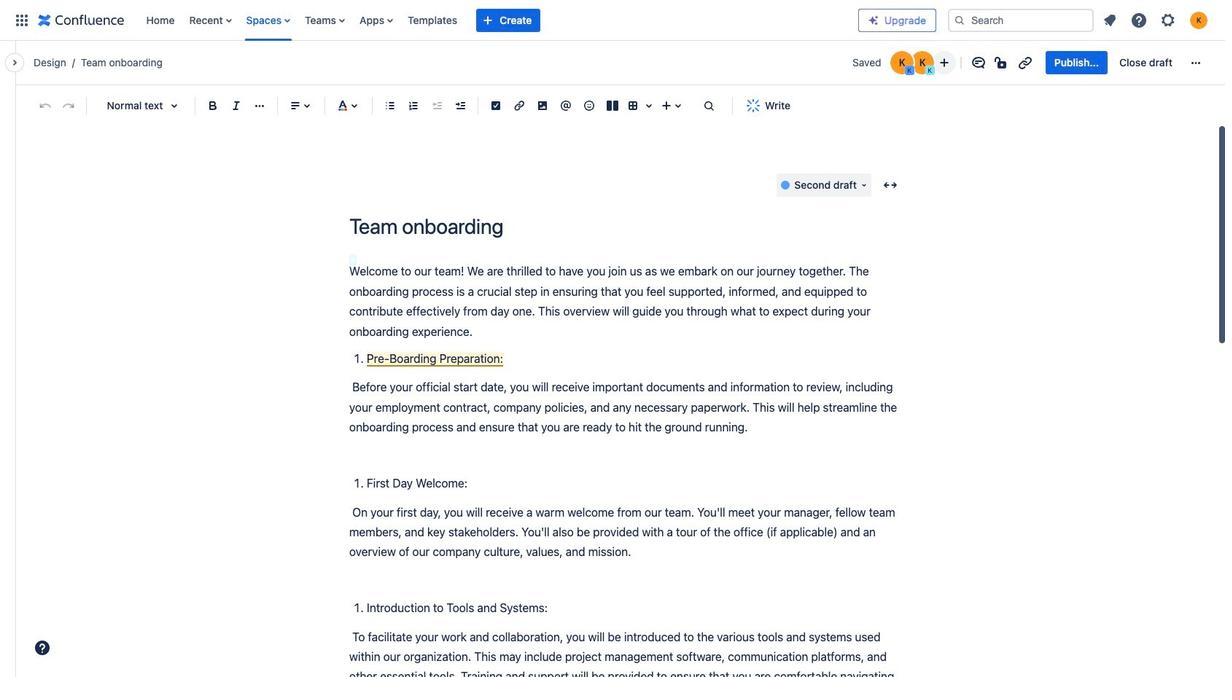 Task type: vqa. For each thing, say whether or not it's contained in the screenshot.
Search icon
no



Task type: locate. For each thing, give the bounding box(es) containing it.
list
[[139, 0, 859, 40], [1097, 7, 1217, 33]]

0 horizontal spatial list
[[139, 0, 859, 40]]

Search field
[[948, 8, 1094, 32]]

copy link image
[[1017, 54, 1034, 72]]

confluence image
[[38, 11, 124, 29], [38, 11, 124, 29]]

None search field
[[948, 8, 1094, 32]]

comment icon image
[[970, 54, 988, 72]]

bold ⌘b image
[[204, 97, 222, 115]]

add image, video, or file image
[[534, 97, 552, 115]]

align left image
[[287, 97, 304, 115]]

Main content area, start typing to enter text. text field
[[349, 262, 904, 678]]

italic ⌘i image
[[228, 97, 245, 115]]

Give this page a title text field
[[349, 215, 904, 239]]

link ⌘k image
[[511, 97, 528, 115]]

find and replace image
[[700, 97, 718, 115]]

emoji : image
[[581, 97, 598, 115]]

notification icon image
[[1102, 11, 1119, 29]]

more image
[[1188, 54, 1205, 72]]

global element
[[9, 0, 859, 40]]

1 horizontal spatial list
[[1097, 7, 1217, 33]]

list for "premium" icon
[[1097, 7, 1217, 33]]

table size image
[[641, 97, 658, 115]]

banner
[[0, 0, 1226, 41]]

settings icon image
[[1160, 11, 1178, 29]]

your profile and preferences image
[[1191, 11, 1208, 29]]

group
[[1046, 51, 1182, 74]]

invite to edit image
[[936, 54, 953, 72]]



Task type: describe. For each thing, give the bounding box(es) containing it.
table ⇧⌥t image
[[625, 97, 642, 115]]

mention @ image
[[557, 97, 575, 115]]

help icon image
[[1131, 11, 1148, 29]]

search image
[[954, 14, 966, 26]]

no restrictions image
[[994, 54, 1011, 72]]

numbered list ⌘⇧7 image
[[405, 97, 422, 115]]

list for appswitcher icon
[[139, 0, 859, 40]]

appswitcher icon image
[[13, 11, 31, 29]]

premium image
[[868, 14, 880, 26]]

layouts image
[[604, 97, 622, 115]]

make page full-width image
[[882, 177, 900, 194]]

text formatting group
[[201, 94, 271, 117]]

action item [] image
[[487, 97, 505, 115]]

more formatting image
[[251, 97, 268, 115]]

list formating group
[[379, 94, 472, 117]]

bullet list ⌘⇧8 image
[[382, 97, 399, 115]]

expand sidebar image
[[0, 48, 32, 77]]

indent tab image
[[452, 97, 469, 115]]

avatar group element
[[889, 50, 936, 76]]



